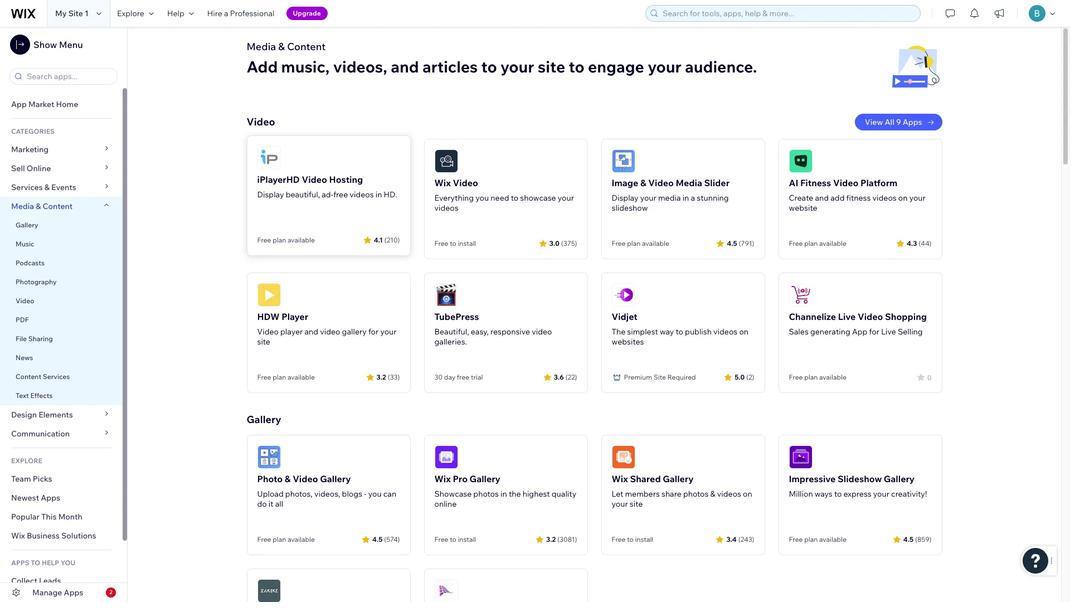 Task type: locate. For each thing, give the bounding box(es) containing it.
4.5 for image & video media slider
[[727, 239, 737, 247]]

0 horizontal spatial apps
[[41, 493, 60, 503]]

platform
[[861, 177, 898, 188]]

0 horizontal spatial free
[[333, 190, 348, 200]]

on up 5.0 (2)
[[739, 327, 749, 337]]

3.2 left (3081) at the right bottom of page
[[546, 535, 556, 543]]

video left the gallery
[[320, 327, 340, 337]]

1 vertical spatial content
[[43, 201, 73, 211]]

on right fitness
[[899, 193, 908, 203]]

0 vertical spatial media
[[247, 40, 276, 53]]

& left events
[[44, 182, 50, 192]]

0 vertical spatial free
[[333, 190, 348, 200]]

videos down hosting in the left top of the page
[[350, 190, 374, 200]]

0 horizontal spatial and
[[305, 327, 318, 337]]

& for media & content add music, videos, and articles to your site to engage your audience.
[[278, 40, 285, 53]]

videos inside wix shared gallery let members share photos & videos on your site
[[717, 489, 741, 499]]

to right need
[[511, 193, 519, 203]]

1 vertical spatial 3.2
[[546, 535, 556, 543]]

0 horizontal spatial photos
[[474, 489, 499, 499]]

publish
[[685, 327, 712, 337]]

media
[[658, 193, 681, 203]]

2 horizontal spatial apps
[[903, 117, 922, 127]]

to right way
[[676, 327, 683, 337]]

gallery inside sidebar 'element'
[[16, 221, 38, 229]]

0 horizontal spatial 4.5
[[372, 535, 383, 543]]

live up generating
[[838, 311, 856, 322]]

app inside sidebar 'element'
[[11, 99, 27, 109]]

plan down website
[[805, 239, 818, 248]]

display down image
[[612, 193, 639, 203]]

to inside 'impressive slideshow gallery million ways to express your creativity!'
[[835, 489, 842, 499]]

available down player
[[288, 373, 315, 381]]

site inside hdw player video player and video gallery for your site
[[257, 337, 270, 347]]

site left 1
[[68, 8, 83, 18]]

0 horizontal spatial a
[[224, 8, 228, 18]]

wix left pro
[[435, 473, 451, 484]]

sell online link
[[0, 159, 123, 178]]

for inside hdw player video player and video gallery for your site
[[368, 327, 379, 337]]

vidjet
[[612, 311, 638, 322]]

plan for gallery
[[273, 535, 286, 544]]

2 horizontal spatial media
[[676, 177, 702, 188]]

free plan available down website
[[789, 239, 847, 248]]

site right premium on the bottom of the page
[[654, 373, 666, 381]]

free plan available down all
[[257, 535, 315, 544]]

content up the music,
[[287, 40, 326, 53]]

in for video
[[683, 193, 689, 203]]

in left "the"
[[501, 489, 507, 499]]

and left articles
[[391, 57, 419, 76]]

sales
[[789, 327, 809, 337]]

plan down player
[[273, 373, 286, 381]]

popular this month link
[[0, 507, 123, 526]]

video up photos,
[[293, 473, 318, 484]]

& inside image & video media slider display your media in a stunning slideshow
[[641, 177, 647, 188]]

gallery up share
[[663, 473, 694, 484]]

1 vertical spatial apps
[[41, 493, 60, 503]]

on for ai fitness video platform
[[899, 193, 908, 203]]

online
[[435, 499, 457, 509]]

content up gallery link
[[43, 201, 73, 211]]

(2)
[[747, 373, 755, 381]]

month
[[58, 512, 82, 522]]

free for ai fitness video platform
[[789, 239, 803, 248]]

you
[[476, 193, 489, 203], [368, 489, 382, 499]]

free down hosting in the left top of the page
[[333, 190, 348, 200]]

0 horizontal spatial for
[[368, 327, 379, 337]]

engage
[[588, 57, 644, 76]]

free to install
[[435, 239, 476, 248], [435, 535, 476, 544], [612, 535, 654, 544]]

photos right share
[[683, 489, 709, 499]]

photos inside wix shared gallery let members share photos & videos on your site
[[683, 489, 709, 499]]

file sharing
[[16, 335, 53, 343]]

0 vertical spatial a
[[224, 8, 228, 18]]

photo & video gallery upload photos, videos, blogs - you can do it all
[[257, 473, 396, 509]]

your inside hdw player video player and video gallery for your site
[[380, 327, 397, 337]]

free plan available down generating
[[789, 373, 847, 381]]

1 horizontal spatial apps
[[64, 588, 83, 598]]

hdw player logo image
[[257, 283, 281, 307]]

on inside wix shared gallery let members share photos & videos on your site
[[743, 489, 753, 499]]

videos, left blogs
[[314, 489, 340, 499]]

1 vertical spatial services
[[43, 372, 70, 381]]

1 horizontal spatial site
[[538, 57, 565, 76]]

free for wix shared gallery
[[612, 535, 626, 544]]

content down news
[[16, 372, 41, 381]]

display inside image & video media slider display your media in a stunning slideshow
[[612, 193, 639, 203]]

newest
[[11, 493, 39, 503]]

0 vertical spatial live
[[838, 311, 856, 322]]

plan down all
[[273, 535, 286, 544]]

wix business solutions link
[[0, 526, 123, 545]]

wix
[[435, 177, 451, 188], [435, 473, 451, 484], [612, 473, 628, 484], [11, 531, 25, 541]]

on for wix shared gallery
[[743, 489, 753, 499]]

video right responsive
[[532, 327, 552, 337]]

free plan available down slideshow
[[612, 239, 669, 248]]

1 vertical spatial free
[[457, 373, 470, 381]]

install down members
[[635, 535, 654, 544]]

0 horizontal spatial site
[[68, 8, 83, 18]]

0 vertical spatial videos,
[[333, 57, 387, 76]]

0 horizontal spatial 3.2
[[377, 373, 386, 381]]

4.5 left (859)
[[904, 535, 914, 543]]

video inside the ai fitness video platform create and add fitness videos on your website
[[833, 177, 859, 188]]

1 horizontal spatial 3.2
[[546, 535, 556, 543]]

tubepress beautiful, easy, responsive video galleries.
[[435, 311, 552, 347]]

5.0 (2)
[[735, 373, 755, 381]]

& inside the photo & video gallery upload photos, videos, blogs - you can do it all
[[285, 473, 291, 484]]

video up everything
[[453, 177, 478, 188]]

gallery inside wix pro gallery showcase photos in the highest quality online
[[470, 473, 501, 484]]

2 video from the left
[[532, 327, 552, 337]]

2 vertical spatial site
[[630, 499, 643, 509]]

video inside image & video media slider display your media in a stunning slideshow
[[649, 177, 674, 188]]

2 vertical spatial on
[[743, 489, 753, 499]]

photos
[[474, 489, 499, 499], [683, 489, 709, 499]]

plan down beautiful,
[[273, 236, 286, 244]]

zakeke - 3d/ar viewer logo image
[[257, 579, 281, 602]]

videos up 3.4
[[717, 489, 741, 499]]

0 horizontal spatial you
[[368, 489, 382, 499]]

plan for million
[[805, 535, 818, 544]]

1 for from the left
[[368, 327, 379, 337]]

and
[[391, 57, 419, 76], [815, 193, 829, 203], [305, 327, 318, 337]]

media & content add music, videos, and articles to your site to engage your audience.
[[247, 40, 757, 76]]

hd.
[[384, 190, 397, 200]]

wix for wix shared gallery
[[612, 473, 628, 484]]

0 horizontal spatial live
[[838, 311, 856, 322]]

text effects link
[[0, 386, 123, 405]]

fitness
[[801, 177, 831, 188]]

free for iplayerhd video hosting
[[257, 236, 271, 244]]

video down hdw
[[257, 327, 279, 337]]

wix up let
[[612, 473, 628, 484]]

(243)
[[739, 535, 755, 543]]

podcasts
[[16, 259, 45, 267]]

apps
[[903, 117, 922, 127], [41, 493, 60, 503], [64, 588, 83, 598]]

free plan available for display
[[257, 236, 315, 244]]

1 vertical spatial media
[[676, 177, 702, 188]]

upgrade button
[[286, 7, 328, 20]]

videos for wix video
[[435, 203, 459, 213]]

video
[[247, 115, 275, 128], [302, 174, 327, 185], [453, 177, 478, 188], [649, 177, 674, 188], [833, 177, 859, 188], [16, 297, 34, 305], [858, 311, 883, 322], [257, 327, 279, 337], [293, 473, 318, 484]]

media inside media & content add music, videos, and articles to your site to engage your audience.
[[247, 40, 276, 53]]

a left the stunning
[[691, 193, 695, 203]]

it
[[269, 499, 274, 509]]

4.5 left (791)
[[727, 239, 737, 247]]

gallery up music
[[16, 221, 38, 229]]

video up add
[[833, 177, 859, 188]]

free plan available for player
[[257, 373, 315, 381]]

a right hire
[[224, 8, 228, 18]]

0 vertical spatial on
[[899, 193, 908, 203]]

videos inside iplayerhd video hosting display beautiful, ad-free videos in hd.
[[350, 190, 374, 200]]

videos for ai fitness video platform
[[873, 193, 897, 203]]

site for my
[[68, 8, 83, 18]]

highest
[[523, 489, 550, 499]]

ai
[[789, 177, 799, 188]]

for right the gallery
[[368, 327, 379, 337]]

you right -
[[368, 489, 382, 499]]

help button
[[160, 0, 201, 27]]

install down 'showcase'
[[458, 535, 476, 544]]

in left the hd.
[[376, 190, 382, 200]]

0 horizontal spatial display
[[257, 190, 284, 200]]

2 vertical spatial apps
[[64, 588, 83, 598]]

& down services & events
[[36, 201, 41, 211]]

2 horizontal spatial in
[[683, 193, 689, 203]]

1 horizontal spatial content
[[43, 201, 73, 211]]

to inside wix video everything you need to showcase your videos
[[511, 193, 519, 203]]

0 vertical spatial site
[[538, 57, 565, 76]]

on inside the ai fitness video platform create and add fitness videos on your website
[[899, 193, 908, 203]]

plan down slideshow
[[627, 239, 641, 248]]

videos down wix video logo
[[435, 203, 459, 213]]

websites
[[612, 337, 644, 347]]

& up the music,
[[278, 40, 285, 53]]

0 horizontal spatial in
[[376, 190, 382, 200]]

shared
[[630, 473, 661, 484]]

2 vertical spatial media
[[11, 201, 34, 211]]

videos
[[350, 190, 374, 200], [873, 193, 897, 203], [435, 203, 459, 213], [714, 327, 738, 337], [717, 489, 741, 499]]

beautiful,
[[435, 327, 469, 337]]

for for player
[[368, 327, 379, 337]]

apps for manage apps
[[64, 588, 83, 598]]

1 horizontal spatial live
[[881, 327, 896, 337]]

vidjet logo image
[[612, 283, 635, 307]]

photography
[[16, 278, 57, 286]]

plan down sales
[[805, 373, 818, 381]]

0 vertical spatial site
[[68, 8, 83, 18]]

& right image
[[641, 177, 647, 188]]

1 vertical spatial site
[[654, 373, 666, 381]]

install down everything
[[458, 239, 476, 248]]

this
[[41, 512, 57, 522]]

content for media & content
[[43, 201, 73, 211]]

day
[[444, 373, 456, 381]]

2 horizontal spatial site
[[630, 499, 643, 509]]

gallery inside wix shared gallery let members share photos & videos on your site
[[663, 473, 694, 484]]

apps right manage
[[64, 588, 83, 598]]

plan down "million"
[[805, 535, 818, 544]]

and right player
[[305, 327, 318, 337]]

hire a professional
[[207, 8, 275, 18]]

services & events
[[11, 182, 76, 192]]

free plan available down player
[[257, 373, 315, 381]]

content inside media & content add music, videos, and articles to your site to engage your audience.
[[287, 40, 326, 53]]

1 vertical spatial site
[[257, 337, 270, 347]]

2 photos from the left
[[683, 489, 709, 499]]

2 for from the left
[[869, 327, 880, 337]]

in for hosting
[[376, 190, 382, 200]]

1 horizontal spatial a
[[691, 193, 695, 203]]

free to install down members
[[612, 535, 654, 544]]

videos inside the ai fitness video platform create and add fitness videos on your website
[[873, 193, 897, 203]]

responsive
[[491, 327, 530, 337]]

blogs
[[342, 489, 362, 499]]

live
[[838, 311, 856, 322], [881, 327, 896, 337]]

in inside image & video media slider display your media in a stunning slideshow
[[683, 193, 689, 203]]

slideshow
[[838, 473, 882, 484]]

video inside hdw player video player and video gallery for your site
[[257, 327, 279, 337]]

1 horizontal spatial 4.5
[[727, 239, 737, 247]]

0 horizontal spatial video
[[320, 327, 340, 337]]

app left market
[[11, 99, 27, 109]]

3.4
[[727, 535, 737, 543]]

collect leads
[[11, 576, 61, 586]]

services down sell online
[[11, 182, 43, 192]]

1 horizontal spatial and
[[391, 57, 419, 76]]

1 vertical spatial you
[[368, 489, 382, 499]]

media up media
[[676, 177, 702, 188]]

galleries.
[[435, 337, 467, 347]]

1 vertical spatial videos,
[[314, 489, 340, 499]]

media inside image & video media slider display your media in a stunning slideshow
[[676, 177, 702, 188]]

free to install down everything
[[435, 239, 476, 248]]

1 vertical spatial on
[[739, 327, 749, 337]]

videos right publish
[[714, 327, 738, 337]]

available down photos,
[[288, 535, 315, 544]]

1 video from the left
[[320, 327, 340, 337]]

free plan available for million
[[789, 535, 847, 544]]

1 horizontal spatial you
[[476, 193, 489, 203]]

1 vertical spatial app
[[852, 327, 868, 337]]

site inside media & content add music, videos, and articles to your site to engage your audience.
[[538, 57, 565, 76]]

apps for newest apps
[[41, 493, 60, 503]]

upgrade
[[293, 9, 321, 17]]

free plan available for platform
[[789, 239, 847, 248]]

1 horizontal spatial photos
[[683, 489, 709, 499]]

wix pro gallery showcase photos in the highest quality online
[[435, 473, 577, 509]]

add
[[831, 193, 845, 203]]

free for image & video media slider
[[612, 239, 626, 248]]

events
[[51, 182, 76, 192]]

apps up this at the bottom
[[41, 493, 60, 503]]

0 vertical spatial app
[[11, 99, 27, 109]]

gallery right pro
[[470, 473, 501, 484]]

view all 9 apps
[[865, 117, 922, 127]]

2 horizontal spatial content
[[287, 40, 326, 53]]

in right media
[[683, 193, 689, 203]]

free plan available for media
[[612, 239, 669, 248]]

videos, inside media & content add music, videos, and articles to your site to engage your audience.
[[333, 57, 387, 76]]

to right ways at the right of page
[[835, 489, 842, 499]]

manage apps
[[32, 588, 83, 598]]

to
[[481, 57, 497, 76], [569, 57, 585, 76], [511, 193, 519, 203], [450, 239, 456, 248], [676, 327, 683, 337], [835, 489, 842, 499], [450, 535, 456, 544], [627, 535, 634, 544]]

on up (243)
[[743, 489, 753, 499]]

gallery up blogs
[[320, 473, 351, 484]]

in inside iplayerhd video hosting display beautiful, ad-free videos in hd.
[[376, 190, 382, 200]]

1 horizontal spatial app
[[852, 327, 868, 337]]

wix inside wix pro gallery showcase photos in the highest quality online
[[435, 473, 451, 484]]

1 vertical spatial a
[[691, 193, 695, 203]]

& inside media & content add music, videos, and articles to your site to engage your audience.
[[278, 40, 285, 53]]

0 vertical spatial 3.2
[[377, 373, 386, 381]]

content
[[287, 40, 326, 53], [43, 201, 73, 211], [16, 372, 41, 381]]

to left engage
[[569, 57, 585, 76]]

image
[[612, 177, 639, 188]]

free right day
[[457, 373, 470, 381]]

0 horizontal spatial media
[[11, 201, 34, 211]]

for inside channelize live video shopping sales generating app for live selling
[[869, 327, 880, 337]]

available for platform
[[820, 239, 847, 248]]

free plan available down ways at the right of page
[[789, 535, 847, 544]]

gallery up creativity!
[[884, 473, 915, 484]]

2 vertical spatial content
[[16, 372, 41, 381]]

1 horizontal spatial free
[[457, 373, 470, 381]]

showcase
[[520, 193, 556, 203]]

0 vertical spatial you
[[476, 193, 489, 203]]

4.5 for impressive slideshow gallery
[[904, 535, 914, 543]]

menu
[[59, 39, 83, 50]]

display down iplayerhd
[[257, 190, 284, 200]]

pdf link
[[0, 311, 123, 329]]

1 horizontal spatial site
[[654, 373, 666, 381]]

video link
[[0, 292, 123, 311]]

0 vertical spatial and
[[391, 57, 419, 76]]

gallery inside 'impressive slideshow gallery million ways to express your creativity!'
[[884, 473, 915, 484]]

available down beautiful,
[[288, 236, 315, 244]]

news
[[16, 353, 33, 362]]

4.5 left the (574)
[[372, 535, 383, 543]]

a
[[224, 8, 228, 18], [691, 193, 695, 203]]

media down services & events
[[11, 201, 34, 211]]

available for gallery
[[288, 535, 315, 544]]

1 horizontal spatial media
[[247, 40, 276, 53]]

apps
[[11, 559, 29, 567]]

available for million
[[820, 535, 847, 544]]

media for media & content add music, videos, and articles to your site to engage your audience.
[[247, 40, 276, 53]]

(44)
[[919, 239, 932, 247]]

3.6
[[554, 373, 564, 381]]

sell
[[11, 163, 25, 173]]

available down add
[[820, 239, 847, 248]]

1 photos from the left
[[474, 489, 499, 499]]

iplayerhd video hosting logo image
[[257, 146, 281, 169]]

popular this month
[[11, 512, 82, 522]]

content services
[[16, 372, 70, 381]]

0 vertical spatial apps
[[903, 117, 922, 127]]

wix up everything
[[435, 177, 451, 188]]

to down everything
[[450, 239, 456, 248]]

wix inside wix video everything you need to showcase your videos
[[435, 177, 451, 188]]

2 horizontal spatial 4.5
[[904, 535, 914, 543]]

1 horizontal spatial for
[[869, 327, 880, 337]]

you left need
[[476, 193, 489, 203]]

2 horizontal spatial and
[[815, 193, 829, 203]]

1 vertical spatial and
[[815, 193, 829, 203]]

available down slideshow
[[642, 239, 669, 248]]

0 horizontal spatial site
[[257, 337, 270, 347]]

wix down popular
[[11, 531, 25, 541]]

and inside the ai fitness video platform create and add fitness videos on your website
[[815, 193, 829, 203]]

& inside wix shared gallery let members share photos & videos on your site
[[711, 489, 716, 499]]

media up add
[[247, 40, 276, 53]]

2 vertical spatial and
[[305, 327, 318, 337]]

videos, right the music,
[[333, 57, 387, 76]]

design elements
[[11, 410, 73, 420]]

easy,
[[471, 327, 489, 337]]

iplayerhd video hosting display beautiful, ad-free videos in hd.
[[257, 174, 397, 200]]

the
[[612, 327, 626, 337]]

gallery up photo & video gallery logo
[[247, 413, 281, 426]]

photo & video gallery logo image
[[257, 445, 281, 469]]

& right share
[[711, 489, 716, 499]]

1 horizontal spatial video
[[532, 327, 552, 337]]

free for wix pro gallery
[[435, 535, 449, 544]]

video inside the photo & video gallery upload photos, videos, blogs - you can do it all
[[293, 473, 318, 484]]

0 vertical spatial content
[[287, 40, 326, 53]]

for left the selling
[[869, 327, 880, 337]]

effects
[[30, 391, 53, 400]]

services inside 'services & events' link
[[11, 182, 43, 192]]

4.5 (791)
[[727, 239, 755, 247]]

available down ways at the right of page
[[820, 535, 847, 544]]

media inside sidebar 'element'
[[11, 201, 34, 211]]

0 vertical spatial services
[[11, 182, 43, 192]]

image & video media slider display your media in a stunning slideshow
[[612, 177, 730, 213]]

videos inside vidjet the simplest way to publish videos on websites
[[714, 327, 738, 337]]

1 horizontal spatial display
[[612, 193, 639, 203]]

0 horizontal spatial app
[[11, 99, 27, 109]]

& right "photo"
[[285, 473, 291, 484]]

video inside channelize live video shopping sales generating app for live selling
[[858, 311, 883, 322]]

podcasts link
[[0, 254, 123, 273]]

1 horizontal spatial in
[[501, 489, 507, 499]]

videos down platform
[[873, 193, 897, 203]]

media for media & content
[[11, 201, 34, 211]]

videos inside wix video everything you need to showcase your videos
[[435, 203, 459, 213]]

video up media
[[649, 177, 674, 188]]

explore
[[11, 457, 42, 465]]

to down members
[[627, 535, 634, 544]]

video left shopping
[[858, 311, 883, 322]]

wix inside wix shared gallery let members share photos & videos on your site
[[612, 473, 628, 484]]

elements
[[39, 410, 73, 420]]

content for media & content add music, videos, and articles to your site to engage your audience.
[[287, 40, 326, 53]]



Task type: vqa. For each thing, say whether or not it's contained in the screenshot.
Communication
yes



Task type: describe. For each thing, give the bounding box(es) containing it.
wix video everything you need to showcase your videos
[[435, 177, 574, 213]]

gallery inside the photo & video gallery upload photos, videos, blogs - you can do it all
[[320, 473, 351, 484]]

way
[[660, 327, 674, 337]]

team picks
[[11, 474, 52, 484]]

install for pro
[[458, 535, 476, 544]]

your inside wix shared gallery let members share photos & videos on your site
[[612, 499, 628, 509]]

wix pro gallery logo image
[[435, 445, 458, 469]]

music
[[16, 240, 34, 248]]

apps to help you
[[11, 559, 75, 567]]

image & video media slider logo image
[[612, 149, 635, 173]]

free to install for pro
[[435, 535, 476, 544]]

free to install for shared
[[612, 535, 654, 544]]

you inside wix video everything you need to showcase your videos
[[476, 193, 489, 203]]

tubepress
[[435, 311, 479, 322]]

photos inside wix pro gallery showcase photos in the highest quality online
[[474, 489, 499, 499]]

newest apps link
[[0, 488, 123, 507]]

ways
[[815, 489, 833, 499]]

pdf
[[16, 316, 29, 324]]

quality
[[552, 489, 577, 499]]

& for services & events
[[44, 182, 50, 192]]

hosting
[[329, 174, 363, 185]]

wix business solutions
[[11, 531, 96, 541]]

install for shared
[[635, 535, 654, 544]]

content services link
[[0, 367, 123, 386]]

show
[[33, 39, 57, 50]]

show menu button
[[10, 35, 83, 55]]

text effects
[[16, 391, 53, 400]]

(791)
[[739, 239, 755, 247]]

hdw player video player and video gallery for your site
[[257, 311, 397, 347]]

0 horizontal spatial content
[[16, 372, 41, 381]]

app market home
[[11, 99, 78, 109]]

plan for media
[[627, 239, 641, 248]]

and inside hdw player video player and video gallery for your site
[[305, 327, 318, 337]]

3.6 (22)
[[554, 373, 577, 381]]

in inside wix pro gallery showcase photos in the highest quality online
[[501, 489, 507, 499]]

your inside image & video media slider display your media in a stunning slideshow
[[640, 193, 657, 203]]

wix shared gallery logo image
[[612, 445, 635, 469]]

(3081)
[[558, 535, 577, 543]]

help
[[167, 8, 184, 18]]

your inside wix video everything you need to showcase your videos
[[558, 193, 574, 203]]

pro
[[453, 473, 468, 484]]

impressive
[[789, 473, 836, 484]]

file sharing link
[[0, 329, 123, 348]]

my
[[55, 8, 67, 18]]

news link
[[0, 348, 123, 367]]

free for hdw player
[[257, 373, 271, 381]]

free to install for video
[[435, 239, 476, 248]]

Search for tools, apps, help & more... field
[[660, 6, 917, 21]]

plan for display
[[273, 236, 286, 244]]

video inside tubepress beautiful, easy, responsive video galleries.
[[532, 327, 552, 337]]

video up iplayerhd video hosting logo
[[247, 115, 275, 128]]

3.2 for wix pro gallery
[[546, 535, 556, 543]]

show menu
[[33, 39, 83, 50]]

wix inside sidebar 'element'
[[11, 531, 25, 541]]

ai fitness video platform logo image
[[789, 149, 813, 173]]

available for player
[[288, 373, 315, 381]]

& for photo & video gallery upload photos, videos, blogs - you can do it all
[[285, 473, 291, 484]]

video inside wix video everything you need to showcase your videos
[[453, 177, 478, 188]]

a inside image & video media slider display your media in a stunning slideshow
[[691, 193, 695, 203]]

fitness
[[847, 193, 871, 203]]

services inside content services link
[[43, 372, 70, 381]]

your inside the ai fitness video platform create and add fitness videos on your website
[[910, 193, 926, 203]]

all
[[275, 499, 283, 509]]

wix video logo image
[[435, 149, 458, 173]]

picks
[[33, 474, 52, 484]]

photo
[[257, 473, 283, 484]]

sidebar element
[[0, 27, 128, 602]]

hdw
[[257, 311, 280, 322]]

tubepress logo image
[[435, 283, 458, 307]]

selling
[[898, 327, 923, 337]]

videos, inside the photo & video gallery upload photos, videos, blogs - you can do it all
[[314, 489, 340, 499]]

audience.
[[685, 57, 757, 76]]

video inside sidebar 'element'
[[16, 297, 34, 305]]

install for video
[[458, 239, 476, 248]]

(33)
[[388, 373, 400, 381]]

display inside iplayerhd video hosting display beautiful, ad-free videos in hd.
[[257, 190, 284, 200]]

generating
[[811, 327, 851, 337]]

3.0 (375)
[[550, 239, 577, 247]]

gallery
[[342, 327, 367, 337]]

impressive slideshow gallery million ways to express your creativity!
[[789, 473, 927, 499]]

website
[[789, 203, 818, 213]]

my site 1
[[55, 8, 89, 18]]

million
[[789, 489, 813, 499]]

video inside iplayerhd video hosting display beautiful, ad-free videos in hd.
[[302, 174, 327, 185]]

free for impressive slideshow gallery
[[789, 535, 803, 544]]

your inside 'impressive slideshow gallery million ways to express your creativity!'
[[874, 489, 890, 499]]

media & content
[[11, 201, 73, 211]]

available for media
[[642, 239, 669, 248]]

4.5 for photo & video gallery
[[372, 535, 383, 543]]

(574)
[[384, 535, 400, 543]]

upload
[[257, 489, 284, 499]]

app inside channelize live video shopping sales generating app for live selling
[[852, 327, 868, 337]]

& for image & video media slider display your media in a stunning slideshow
[[641, 177, 647, 188]]

free for wix video
[[435, 239, 449, 248]]

(210)
[[385, 236, 400, 244]]

4.5 (859)
[[904, 535, 932, 543]]

free plan available for gallery
[[257, 535, 315, 544]]

4.1
[[374, 236, 383, 244]]

plan for player
[[273, 373, 286, 381]]

impressive slideshow gallery logo image
[[789, 445, 813, 469]]

to inside vidjet the simplest way to publish videos on websites
[[676, 327, 683, 337]]

3.2 for hdw player
[[377, 373, 386, 381]]

3.4 (243)
[[727, 535, 755, 543]]

slideshow
[[612, 203, 648, 213]]

let
[[612, 489, 623, 499]]

team picks link
[[0, 469, 123, 488]]

available down generating
[[820, 373, 847, 381]]

media & content link
[[0, 197, 123, 216]]

free for photo & video gallery
[[257, 535, 271, 544]]

and inside media & content add music, videos, and articles to your site to engage your audience.
[[391, 57, 419, 76]]

channelize live video shopping sales generating app for live selling
[[789, 311, 927, 337]]

wix for wix video
[[435, 177, 451, 188]]

video inside hdw player video player and video gallery for your site
[[320, 327, 340, 337]]

music,
[[281, 57, 330, 76]]

videos for wix shared gallery
[[717, 489, 741, 499]]

30
[[435, 373, 443, 381]]

online
[[27, 163, 51, 173]]

app market home link
[[0, 95, 123, 114]]

you inside the photo & video gallery upload photos, videos, blogs - you can do it all
[[368, 489, 382, 499]]

market
[[28, 99, 54, 109]]

file
[[16, 335, 27, 343]]

communication
[[11, 429, 71, 439]]

simplest
[[627, 327, 658, 337]]

& for media & content
[[36, 201, 41, 211]]

for for live
[[869, 327, 880, 337]]

1 vertical spatial live
[[881, 327, 896, 337]]

to down online
[[450, 535, 456, 544]]

you
[[61, 559, 75, 567]]

plan for platform
[[805, 239, 818, 248]]

leads
[[39, 576, 61, 586]]

design
[[11, 410, 37, 420]]

services & events link
[[0, 178, 123, 197]]

sell online
[[11, 163, 51, 173]]

4.5 (574)
[[372, 535, 400, 543]]

site for premium
[[654, 373, 666, 381]]

stunning
[[697, 193, 729, 203]]

wix for wix pro gallery
[[435, 473, 451, 484]]

collect
[[11, 576, 37, 586]]

add
[[247, 57, 278, 76]]

Search apps... field
[[23, 69, 114, 84]]

design elements link
[[0, 405, 123, 424]]

(859)
[[916, 535, 932, 543]]

(375)
[[561, 239, 577, 247]]

channelize live video shopping logo image
[[789, 283, 813, 307]]

on inside vidjet the simplest way to publish videos on websites
[[739, 327, 749, 337]]

player
[[282, 311, 308, 322]]

to right articles
[[481, 57, 497, 76]]

9
[[896, 117, 901, 127]]

popular
[[11, 512, 40, 522]]

site inside wix shared gallery let members share photos & videos on your site
[[630, 499, 643, 509]]

wix shared gallery let members share photos & videos on your site
[[612, 473, 753, 509]]

sharing
[[28, 335, 53, 343]]

gallery link
[[0, 216, 123, 235]]

free inside iplayerhd video hosting display beautiful, ad-free videos in hd.
[[333, 190, 348, 200]]

available for display
[[288, 236, 315, 244]]

channelize
[[789, 311, 836, 322]]

swiftxr (3d/ar/vr) viewer logo image
[[435, 579, 458, 602]]

-
[[364, 489, 367, 499]]



